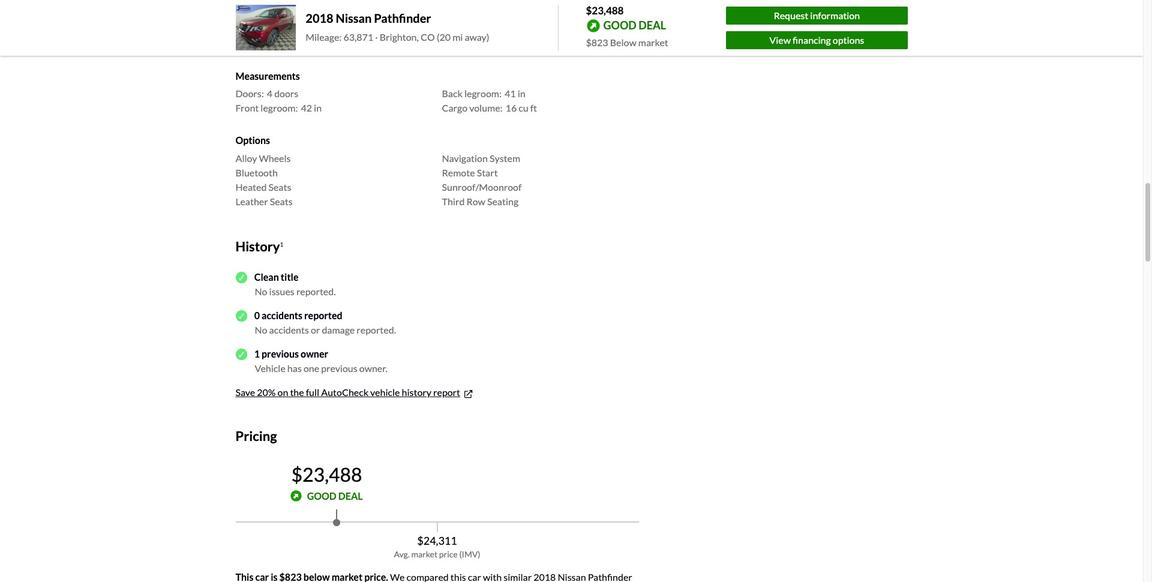 Task type: locate. For each thing, give the bounding box(es) containing it.
legroom: down doors
[[261, 102, 298, 114]]

no for no accidents or damage reported.
[[255, 324, 268, 336]]

system
[[490, 152, 521, 164]]

$23,488 for $823
[[586, 4, 624, 17]]

0 vertical spatial vdpcheck image
[[236, 310, 247, 322]]

accidents for no
[[269, 324, 309, 336]]

1 vertical spatial legroom:
[[261, 102, 298, 114]]

seats down bluetooth
[[269, 181, 291, 193]]

0 vertical spatial seats
[[269, 181, 291, 193]]

has
[[288, 363, 302, 374]]

in right '41' in the top left of the page
[[518, 88, 526, 99]]

0 vertical spatial no
[[255, 286, 268, 297]]

previous up autocheck
[[321, 363, 358, 374]]

owner
[[301, 349, 328, 360]]

front
[[236, 102, 259, 114]]

back legroom: 41 in cargo volume: 16 cu ft
[[442, 88, 537, 114]]

legroom: up volume:
[[465, 88, 502, 99]]

vdpcheck image up save
[[236, 349, 247, 360]]

reported. right damage
[[357, 324, 396, 336]]

0 vertical spatial accidents
[[262, 310, 303, 321]]

cargo
[[442, 102, 468, 114]]

market inside the $24,311 avg. market price (imv)
[[412, 549, 438, 560]]

in
[[518, 88, 526, 99], [314, 102, 322, 114]]

save
[[236, 387, 255, 398]]

backup
[[236, 9, 267, 21]]

airbags
[[270, 38, 300, 49]]

1 horizontal spatial legroom:
[[465, 88, 502, 99]]

0 vertical spatial $23,488
[[586, 4, 624, 17]]

market down $24,311
[[412, 549, 438, 560]]

2 vdpcheck image from the top
[[236, 349, 247, 360]]

history
[[236, 238, 280, 254]]

$24,311 avg. market price (imv)
[[394, 534, 481, 560]]

camera
[[269, 9, 302, 21]]

16
[[506, 102, 517, 114]]

1 vertical spatial accidents
[[269, 324, 309, 336]]

1 vertical spatial 1
[[254, 349, 260, 360]]

reported.
[[297, 286, 336, 297], [357, 324, 396, 336]]

brighton,
[[380, 31, 419, 43]]

1 vertical spatial market
[[412, 549, 438, 560]]

vdpcheck image for 0 accidents reported
[[236, 310, 247, 322]]

good deal
[[307, 490, 363, 502]]

accidents down issues
[[262, 310, 303, 321]]

wheels
[[259, 152, 291, 164]]

in right '42'
[[314, 102, 322, 114]]

0 horizontal spatial in
[[314, 102, 322, 114]]

previous up the vehicle
[[262, 349, 299, 360]]

1 vertical spatial seats
[[270, 196, 293, 207]]

full
[[306, 387, 320, 398]]

1 horizontal spatial market
[[639, 36, 669, 48]]

clean title
[[254, 272, 299, 283]]

legroom: inside doors: 4 doors front legroom: 42 in
[[261, 102, 298, 114]]

0 horizontal spatial previous
[[262, 349, 299, 360]]

previous
[[262, 349, 299, 360], [321, 363, 358, 374]]

market down the deal
[[639, 36, 669, 48]]

vdpcheck image left 0
[[236, 310, 247, 322]]

navigation
[[442, 152, 488, 164]]

0 vertical spatial legroom:
[[465, 88, 502, 99]]

nissan
[[336, 11, 372, 25]]

seats
[[269, 181, 291, 193], [270, 196, 293, 207]]

save 20% on the full autocheck vehicle history report
[[236, 387, 461, 398]]

history 1
[[236, 238, 284, 254]]

1 horizontal spatial in
[[518, 88, 526, 99]]

reported. up reported
[[297, 286, 336, 297]]

below
[[610, 36, 637, 48]]

1 vdpcheck image from the top
[[236, 310, 247, 322]]

save 20% on the full autocheck vehicle history report image
[[463, 388, 474, 400]]

vehicle has one previous owner.
[[255, 363, 388, 374]]

1 vertical spatial $23,488
[[292, 463, 362, 486]]

0 horizontal spatial $23,488
[[292, 463, 362, 486]]

1 up clean title
[[280, 240, 284, 248]]

no accidents or damage reported.
[[255, 324, 396, 336]]

no down 0
[[255, 324, 268, 336]]

1 no from the top
[[255, 286, 268, 297]]

1 vertical spatial vdpcheck image
[[236, 349, 247, 360]]

accidents down 0 accidents reported at the bottom of the page
[[269, 324, 309, 336]]

accidents for 0
[[262, 310, 303, 321]]

legroom:
[[465, 88, 502, 99], [261, 102, 298, 114]]

1 horizontal spatial reported.
[[357, 324, 396, 336]]

measurements
[[236, 70, 300, 82]]

request
[[774, 10, 809, 21]]

legroom: inside the back legroom: 41 in cargo volume: 16 cu ft
[[465, 88, 502, 99]]

0 horizontal spatial market
[[412, 549, 438, 560]]

$823
[[586, 36, 609, 48]]

0 vertical spatial reported.
[[297, 286, 336, 297]]

market
[[639, 36, 669, 48], [412, 549, 438, 560]]

good
[[307, 490, 337, 502]]

$23,488
[[586, 4, 624, 17], [292, 463, 362, 486]]

mileage:
[[306, 31, 342, 43]]

passenger airbag
[[442, 34, 513, 46]]

backup camera blind spot monitoring curtain airbags
[[236, 9, 328, 49]]

0 vertical spatial 1
[[280, 240, 284, 248]]

·
[[375, 31, 378, 43]]

0 vertical spatial previous
[[262, 349, 299, 360]]

mi
[[453, 31, 463, 43]]

0 vertical spatial market
[[639, 36, 669, 48]]

no issues reported.
[[255, 286, 336, 297]]

1 vertical spatial previous
[[321, 363, 358, 374]]

bluetooth
[[236, 167, 278, 178]]

2 no from the top
[[255, 324, 268, 336]]

1
[[280, 240, 284, 248], [254, 349, 260, 360]]

no down clean
[[255, 286, 268, 297]]

vdpcheck image
[[236, 310, 247, 322], [236, 349, 247, 360]]

0 vertical spatial in
[[518, 88, 526, 99]]

monitoring
[[281, 24, 328, 35]]

good deal
[[604, 18, 667, 32]]

issues
[[269, 286, 295, 297]]

1 up the vehicle
[[254, 349, 260, 360]]

2018 nissan pathfinder image
[[236, 5, 296, 51]]

vehicle
[[371, 387, 400, 398]]

0 horizontal spatial legroom:
[[261, 102, 298, 114]]

1 previous owner
[[254, 349, 328, 360]]

away)
[[465, 31, 490, 43]]

volume:
[[470, 102, 503, 114]]

in inside the back legroom: 41 in cargo volume: 16 cu ft
[[518, 88, 526, 99]]

1 vertical spatial no
[[255, 324, 268, 336]]

1 vertical spatial reported.
[[357, 324, 396, 336]]

1 vertical spatial in
[[314, 102, 322, 114]]

seats right leather
[[270, 196, 293, 207]]

1 horizontal spatial $23,488
[[586, 4, 624, 17]]

1 horizontal spatial 1
[[280, 240, 284, 248]]

doors
[[274, 88, 299, 99]]



Task type: vqa. For each thing, say whether or not it's contained in the screenshot.


Task type: describe. For each thing, give the bounding box(es) containing it.
vdpcheck image
[[236, 272, 247, 283]]

market for $823
[[639, 36, 669, 48]]

information
[[811, 10, 861, 21]]

third
[[442, 196, 465, 207]]

reported
[[304, 310, 343, 321]]

$823 below market
[[586, 36, 669, 48]]

doors:
[[236, 88, 264, 99]]

autocheck
[[321, 387, 369, 398]]

alloy
[[236, 152, 257, 164]]

1 inside history 1
[[280, 240, 284, 248]]

41
[[505, 88, 516, 99]]

20%
[[257, 387, 276, 398]]

0
[[254, 310, 260, 321]]

view financing options
[[770, 34, 865, 46]]

price
[[439, 549, 458, 560]]

the
[[290, 387, 304, 398]]

in inside doors: 4 doors front legroom: 42 in
[[314, 102, 322, 114]]

0 horizontal spatial 1
[[254, 349, 260, 360]]

ft
[[531, 102, 537, 114]]

$24,311
[[417, 534, 457, 547]]

report
[[434, 387, 461, 398]]

spot
[[259, 24, 279, 35]]

view
[[770, 34, 791, 46]]

market for $24,311
[[412, 549, 438, 560]]

one
[[304, 363, 320, 374]]

avg.
[[394, 549, 410, 560]]

title
[[281, 272, 299, 283]]

remote
[[442, 167, 475, 178]]

deal
[[639, 18, 667, 32]]

back
[[442, 88, 463, 99]]

save 20% on the full autocheck vehicle history report link
[[236, 387, 474, 400]]

options
[[833, 34, 865, 46]]

4
[[267, 88, 273, 99]]

on
[[278, 387, 288, 398]]

deal
[[339, 490, 363, 502]]

request information
[[774, 10, 861, 21]]

no for no issues reported.
[[255, 286, 268, 297]]

navigation system remote start sunroof/moonroof third row seating
[[442, 152, 522, 207]]

$23,488 for good deal
[[292, 463, 362, 486]]

pricing
[[236, 428, 277, 445]]

leather
[[236, 196, 268, 207]]

1 horizontal spatial previous
[[321, 363, 358, 374]]

(imv)
[[460, 549, 481, 560]]

airbag
[[487, 34, 513, 46]]

history
[[402, 387, 432, 398]]

sunroof/moonroof
[[442, 181, 522, 193]]

passenger
[[442, 34, 485, 46]]

options
[[236, 135, 270, 146]]

2018 nissan pathfinder mileage: 63,871 · brighton, co (20 mi away)
[[306, 11, 490, 43]]

cu
[[519, 102, 529, 114]]

good
[[604, 18, 637, 32]]

blind
[[236, 24, 258, 35]]

damage
[[322, 324, 355, 336]]

curtain
[[236, 38, 268, 49]]

good deal image
[[291, 491, 302, 502]]

financing
[[793, 34, 831, 46]]

(20
[[437, 31, 451, 43]]

view financing options button
[[727, 31, 908, 49]]

0 horizontal spatial reported.
[[297, 286, 336, 297]]

vehicle
[[255, 363, 286, 374]]

vdpcheck image for 1 previous owner
[[236, 349, 247, 360]]

pathfinder
[[374, 11, 431, 25]]

clean
[[254, 272, 279, 283]]

alloy wheels bluetooth heated seats leather seats
[[236, 152, 293, 207]]

doors: 4 doors front legroom: 42 in
[[236, 88, 322, 114]]

0 accidents reported
[[254, 310, 343, 321]]

heated
[[236, 181, 267, 193]]

co
[[421, 31, 435, 43]]

row
[[467, 196, 486, 207]]

owner.
[[360, 363, 388, 374]]

request information button
[[727, 7, 908, 25]]

seating
[[488, 196, 519, 207]]

63,871
[[344, 31, 374, 43]]

or
[[311, 324, 320, 336]]

start
[[477, 167, 498, 178]]

42
[[301, 102, 312, 114]]



